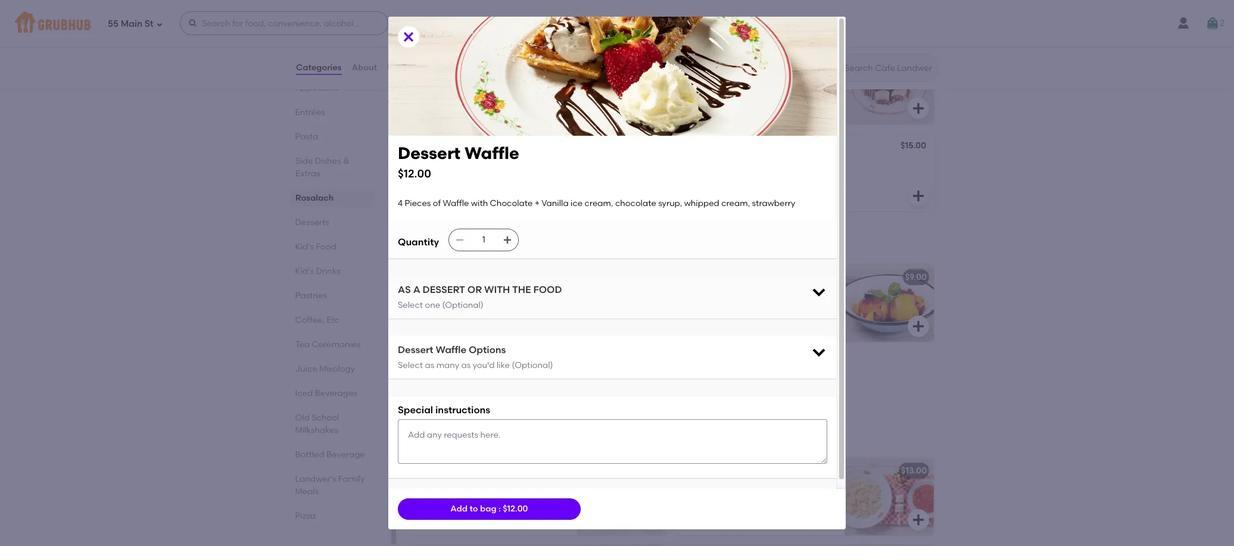 Task type: locate. For each thing, give the bounding box(es) containing it.
choice:
[[787, 483, 818, 493]]

rosalach down extras
[[296, 193, 334, 203]]

0 horizontal spatial as
[[425, 360, 435, 370]]

kid's food inside kid's food 'tab'
[[296, 242, 337, 252]]

1 vertical spatial (optional)
[[512, 360, 553, 370]]

& inside tomato sauce & mozzarella with freshly cut vegetables
[[478, 483, 484, 493]]

one
[[425, 300, 440, 310]]

special
[[398, 404, 433, 416]]

2 horizontal spatial &
[[478, 483, 484, 493]]

main
[[121, 18, 142, 29]]

kid's food
[[296, 242, 337, 252], [408, 430, 473, 445]]

svg image inside 2 button
[[1206, 16, 1220, 30]]

mezza
[[296, 70, 321, 80]]

1 horizontal spatial ice
[[571, 198, 583, 208]]

,
[[504, 159, 507, 169]]

about
[[352, 62, 377, 73]]

of
[[433, 198, 441, 208], [452, 289, 460, 299], [757, 483, 765, 493]]

0 vertical spatial oreo
[[417, 142, 437, 152]]

1 vertical spatial rosalach
[[716, 54, 754, 64]]

0 vertical spatial dessert
[[398, 143, 461, 163]]

2 nutella from the left
[[684, 54, 714, 64]]

(optional) right like
[[512, 360, 553, 370]]

pasta with sauce of your choice: tomato, cream, butter, oil, rosé served with vegetables
[[684, 483, 818, 517]]

1 vertical spatial strawberry
[[485, 313, 528, 323]]

2 horizontal spatial of
[[757, 483, 765, 493]]

desserts up kid's food 'tab'
[[296, 217, 330, 228]]

pasta up side
[[296, 132, 319, 142]]

1 horizontal spatial &
[[343, 156, 349, 166]]

peanut butter banana rozalach
[[684, 142, 815, 152]]

strawberry down banana
[[752, 198, 796, 208]]

1 as from the left
[[425, 360, 435, 370]]

waffle inside the dessert waffle options select as many as you'd like (optional)
[[436, 344, 467, 356]]

reviews
[[387, 62, 421, 73]]

dessert for dessert waffle options
[[398, 344, 434, 356]]

coffee, etc tab
[[296, 314, 370, 327]]

0 vertical spatial ice
[[571, 198, 583, 208]]

dessert inside dessert waffle $12.00
[[398, 143, 461, 163]]

cream,
[[719, 495, 750, 505]]

2 vertical spatial $12.00
[[503, 504, 528, 514]]

rozalach up 'fresh,'
[[439, 142, 477, 152]]

dessert up ice
[[398, 344, 434, 356]]

rozalach left 'full'
[[449, 54, 487, 64]]

dessert up chocolate, at top left
[[398, 143, 461, 163]]

1 vertical spatial ice
[[446, 301, 458, 311]]

0 vertical spatial pasta
[[296, 132, 319, 142]]

1 horizontal spatial +
[[554, 289, 559, 299]]

2 vertical spatial $13.00
[[902, 466, 927, 476]]

& up appetizers on the left top of page
[[323, 70, 329, 80]]

dessert inside the dessert waffle options select as many as you'd like (optional)
[[398, 344, 434, 356]]

0 vertical spatial 4 pieces of waffle with chocolate + vanilla ice cream, chocolate syrup, whipped cream, strawberry
[[398, 198, 796, 208]]

chocolate
[[615, 198, 656, 208], [491, 301, 532, 311]]

0 vertical spatial chocolate
[[615, 198, 656, 208]]

1 vertical spatial +
[[554, 289, 559, 299]]

kid's inside tab
[[296, 266, 314, 276]]

white
[[509, 159, 532, 169]]

1 vertical spatial vanilla
[[417, 301, 444, 311]]

$12.00 right :
[[503, 504, 528, 514]]

0 vertical spatial rosalach
[[408, 18, 466, 33]]

waffle down chocolate, at top left
[[443, 198, 469, 208]]

0 horizontal spatial strawberry
[[485, 313, 528, 323]]

desserts up dessert waffle
[[408, 237, 461, 251]]

Special instructions text field
[[398, 420, 828, 464]]

sauce up cut
[[450, 483, 476, 493]]

rosalach left the (half)
[[716, 54, 754, 64]]

with down the cream fresh, ricotta , white chocolate, oreo crumble
[[471, 198, 488, 208]]

0 horizontal spatial chocolate
[[491, 301, 532, 311]]

milkshakes
[[296, 425, 339, 436]]

1 horizontal spatial 4
[[417, 289, 422, 299]]

scoop
[[462, 360, 488, 370]]

about button
[[351, 46, 378, 89]]

cream,
[[585, 198, 613, 208], [722, 198, 750, 208], [460, 301, 489, 311], [454, 313, 483, 323]]

vanilla
[[542, 198, 569, 208], [417, 301, 444, 311]]

svg image
[[1206, 16, 1220, 30], [156, 21, 163, 28], [645, 101, 659, 116], [912, 189, 926, 203], [811, 284, 828, 300], [811, 344, 828, 360], [645, 383, 659, 397]]

2 vertical spatial &
[[478, 483, 484, 493]]

0 horizontal spatial ice
[[446, 301, 458, 311]]

desserts inside tab
[[296, 217, 330, 228]]

dishes
[[315, 156, 341, 166]]

tomato,
[[684, 495, 717, 505]]

juice
[[296, 364, 318, 374]]

1 vertical spatial chocolate
[[491, 301, 532, 311]]

1 vertical spatial select
[[398, 360, 423, 370]]

main navigation navigation
[[0, 0, 1235, 46]]

$12.00 left 'fresh,'
[[398, 167, 431, 180]]

cream inside the cream fresh, ricotta , white chocolate, oreo crumble
[[417, 159, 445, 169]]

svg image
[[188, 18, 198, 28], [402, 30, 416, 44], [912, 101, 926, 116], [645, 189, 659, 203], [455, 235, 465, 245], [503, 235, 513, 245], [912, 319, 926, 334], [645, 513, 659, 527], [912, 513, 926, 527]]

0 vertical spatial +
[[535, 198, 540, 208]]

waffle down dessert waffle
[[462, 289, 488, 299]]

kid's left drinks
[[296, 266, 314, 276]]

1 horizontal spatial vanilla
[[542, 198, 569, 208]]

rosalach inside tab
[[296, 193, 334, 203]]

quantity
[[398, 236, 439, 248]]

kid's
[[296, 242, 314, 252], [296, 266, 314, 276], [408, 430, 439, 445]]

(optional) inside the dessert waffle options select as many as you'd like (optional)
[[512, 360, 553, 370]]

kid's down special
[[408, 430, 439, 445]]

& inside the "mezza & appetizers"
[[323, 70, 329, 80]]

4 right as in the left bottom of the page
[[417, 289, 422, 299]]

waffle up or
[[450, 272, 477, 282]]

(optional) for options
[[512, 360, 553, 370]]

1 vertical spatial $13.00
[[635, 142, 660, 152]]

0 vertical spatial &
[[323, 70, 329, 80]]

&
[[323, 70, 329, 80], [343, 156, 349, 166], [478, 483, 484, 493]]

whipped down one
[[417, 313, 452, 323]]

oreo down the ricotta
[[464, 171, 484, 181]]

to
[[470, 504, 478, 514]]

kid's pizza image
[[578, 458, 667, 536]]

tomato sauce & mozzarella with freshly cut vegetables button
[[410, 458, 667, 536]]

0 horizontal spatial $12.00
[[398, 167, 431, 180]]

1 vertical spatial kid's food
[[408, 430, 473, 445]]

0 vertical spatial chocolate
[[490, 198, 533, 208]]

rosalach
[[408, 18, 466, 33], [716, 54, 754, 64], [296, 193, 334, 203]]

& inside side dishes & extras
[[343, 156, 349, 166]]

oreo up chocolate, at top left
[[417, 142, 437, 152]]

oreo rozalach (full) image
[[578, 134, 667, 212]]

2 sauce from the left
[[730, 483, 755, 493]]

food down the instructions at the bottom
[[442, 430, 473, 445]]

strawberry down the with
[[485, 313, 528, 323]]

food
[[316, 242, 337, 252], [442, 430, 473, 445]]

as left 'you'd'
[[461, 360, 471, 370]]

kid's food down special instructions
[[408, 430, 473, 445]]

side dishes & extras
[[296, 156, 349, 179]]

scoop)
[[512, 360, 541, 370]]

select down as in the left bottom of the page
[[398, 300, 423, 310]]

bottled beverage
[[296, 450, 365, 460]]

2 select from the top
[[398, 360, 423, 370]]

1 vertical spatial oreo
[[464, 171, 484, 181]]

0 vertical spatial cream
[[417, 159, 445, 169]]

0 horizontal spatial oreo
[[417, 142, 437, 152]]

reviews button
[[387, 46, 421, 89]]

sauce up the cream,
[[730, 483, 755, 493]]

1 horizontal spatial kid's food
[[408, 430, 473, 445]]

1 vertical spatial kid's
[[296, 266, 314, 276]]

rozalach
[[449, 54, 487, 64], [439, 142, 477, 152], [777, 142, 815, 152]]

whipped down "peanut"
[[684, 198, 720, 208]]

1 horizontal spatial rosalach
[[408, 18, 466, 33]]

cream up chocolate, at top left
[[417, 159, 445, 169]]

0 vertical spatial (optional)
[[442, 300, 484, 310]]

of left or
[[452, 289, 460, 299]]

+
[[535, 198, 540, 208], [554, 289, 559, 299]]

0 horizontal spatial rosalach
[[296, 193, 334, 203]]

pasta for pasta with sauce of your choice: tomato, cream, butter, oil, rosé served with vegetables
[[684, 483, 707, 493]]

1 vertical spatial 4
[[417, 289, 422, 299]]

0 horizontal spatial (optional)
[[442, 300, 484, 310]]

whipped
[[684, 198, 720, 208], [417, 313, 452, 323]]

0 horizontal spatial food
[[316, 242, 337, 252]]

1 horizontal spatial nutella
[[684, 54, 714, 64]]

old school milkshakes tab
[[296, 412, 370, 437]]

1 horizontal spatial pasta
[[684, 483, 707, 493]]

1 sauce from the left
[[450, 483, 476, 493]]

0 horizontal spatial whipped
[[417, 313, 452, 323]]

1 vertical spatial food
[[442, 430, 473, 445]]

2 vertical spatial rosalach
[[296, 193, 334, 203]]

1 vertical spatial pasta
[[684, 483, 707, 493]]

1 vertical spatial &
[[343, 156, 349, 166]]

1 horizontal spatial oreo
[[464, 171, 484, 181]]

freshly
[[417, 495, 443, 505]]

0 vertical spatial vanilla
[[542, 198, 569, 208]]

waffle for dessert waffle
[[450, 272, 477, 282]]

strawberry
[[752, 198, 796, 208], [485, 313, 528, 323]]

nutella rosalach (half)
[[684, 54, 780, 64]]

with right mozzarella
[[532, 483, 549, 493]]

select inside the dessert waffle options select as many as you'd like (optional)
[[398, 360, 423, 370]]

cream right ice
[[432, 360, 460, 370]]

cream
[[417, 159, 445, 169], [432, 360, 460, 370]]

butter
[[715, 142, 741, 152]]

chocolate right or
[[509, 289, 552, 299]]

1 horizontal spatial $12.00
[[503, 504, 528, 514]]

1 vertical spatial chocolate
[[509, 289, 552, 299]]

mango
[[684, 272, 713, 282]]

0 vertical spatial desserts
[[296, 217, 330, 228]]

pasta inside the pasta with sauce of your choice: tomato, cream, butter, oil, rosé served with vegetables
[[684, 483, 707, 493]]

1 horizontal spatial of
[[452, 289, 460, 299]]

waffle up crumble
[[465, 143, 519, 163]]

2 horizontal spatial $12.00
[[635, 272, 660, 282]]

pasta inside tab
[[296, 132, 319, 142]]

pieces down chocolate, at top left
[[405, 198, 431, 208]]

0 vertical spatial $13.00
[[634, 53, 660, 63]]

ricotta
[[473, 159, 502, 169]]

juice mixology tab
[[296, 363, 370, 375]]

1 horizontal spatial food
[[442, 430, 473, 445]]

peanut
[[684, 142, 713, 152]]

oreo
[[417, 142, 437, 152], [464, 171, 484, 181]]

food
[[534, 284, 562, 296]]

0 vertical spatial syrup,
[[658, 198, 682, 208]]

nutella rozalach full
[[417, 54, 503, 64]]

1 horizontal spatial whipped
[[684, 198, 720, 208]]

2 vertical spatial of
[[757, 483, 765, 493]]

dessert up 'dessert'
[[417, 272, 448, 282]]

select inside as a dessert or with the food select one (optional)
[[398, 300, 423, 310]]

$9.00
[[905, 272, 927, 282]]

drinks
[[316, 266, 341, 276]]

0 vertical spatial food
[[316, 242, 337, 252]]

pieces up one
[[424, 289, 450, 299]]

food up drinks
[[316, 242, 337, 252]]

$12.00
[[398, 167, 431, 180], [635, 272, 660, 282], [503, 504, 528, 514]]

& up vegetables
[[478, 483, 484, 493]]

1 select from the top
[[398, 300, 423, 310]]

old
[[296, 413, 310, 423]]

kid's up kid's drinks on the left
[[296, 242, 314, 252]]

dessert waffle
[[417, 272, 477, 282]]

kid's for kid's food 'tab'
[[296, 242, 314, 252]]

1 nutella from the left
[[417, 54, 447, 64]]

1 vertical spatial syrup,
[[534, 301, 558, 311]]

mango perfume (v) image
[[845, 265, 934, 342]]

4 up quantity
[[398, 198, 403, 208]]

0 horizontal spatial of
[[433, 198, 441, 208]]

waffle up the many
[[436, 344, 467, 356]]

sauce
[[450, 483, 476, 493], [730, 483, 755, 493]]

1 horizontal spatial (optional)
[[512, 360, 553, 370]]

kid's food tab
[[296, 241, 370, 253]]

0 horizontal spatial 4
[[398, 198, 403, 208]]

Search Cafe Landwer search field
[[844, 63, 935, 74]]

kid's food up kid's drinks on the left
[[296, 242, 337, 252]]

0 vertical spatial $12.00
[[398, 167, 431, 180]]

select left the many
[[398, 360, 423, 370]]

rozalach for (full)
[[439, 142, 477, 152]]

cut
[[445, 495, 458, 505]]

1 vertical spatial pieces
[[424, 289, 450, 299]]

0 horizontal spatial kid's food
[[296, 242, 337, 252]]

pieces
[[405, 198, 431, 208], [424, 289, 450, 299]]

(optional) inside as a dessert or with the food select one (optional)
[[442, 300, 484, 310]]

with
[[471, 198, 488, 208], [490, 289, 507, 299], [532, 483, 549, 493], [714, 507, 731, 517]]

0 horizontal spatial desserts
[[296, 217, 330, 228]]

(full)
[[479, 142, 500, 152]]

or
[[468, 284, 482, 296]]

oreo rozalach (full)
[[417, 142, 500, 152]]

0 horizontal spatial pasta
[[296, 132, 319, 142]]

served
[[684, 507, 712, 517]]

chocolate down crumble
[[490, 198, 533, 208]]

with inside the pasta with sauce of your choice: tomato, cream, butter, oil, rosé served with vegetables
[[714, 507, 731, 517]]

0 vertical spatial kid's
[[296, 242, 314, 252]]

kid's inside 'tab'
[[296, 242, 314, 252]]

1 horizontal spatial as
[[461, 360, 471, 370]]

as left the many
[[425, 360, 435, 370]]

2 as from the left
[[461, 360, 471, 370]]

with down the cream,
[[714, 507, 731, 517]]

$12.00 left mango
[[635, 272, 660, 282]]

$12.00 inside dessert waffle $12.00
[[398, 167, 431, 180]]

instructions
[[436, 404, 490, 416]]

mezza & appetizers tab
[[296, 69, 370, 94]]

pasta up tomato,
[[684, 483, 707, 493]]

(optional) down or
[[442, 300, 484, 310]]

of down chocolate, at top left
[[433, 198, 441, 208]]

0 vertical spatial of
[[433, 198, 441, 208]]

4 pieces of waffle with chocolate + vanilla ice cream, chocolate syrup, whipped cream, strawberry
[[398, 198, 796, 208], [417, 289, 559, 323]]

& right the dishes
[[343, 156, 349, 166]]

1 horizontal spatial strawberry
[[752, 198, 796, 208]]

chocolate
[[490, 198, 533, 208], [509, 289, 552, 299]]

0 horizontal spatial sauce
[[450, 483, 476, 493]]

nutella for nutella rozalach full
[[417, 54, 447, 64]]

1 horizontal spatial chocolate
[[615, 198, 656, 208]]

waffle inside dessert waffle $12.00
[[465, 143, 519, 163]]

1 vertical spatial cream
[[432, 360, 460, 370]]

0 vertical spatial strawberry
[[752, 198, 796, 208]]

kid's for kid's drinks tab
[[296, 266, 314, 276]]

1 horizontal spatial sauce
[[730, 483, 755, 493]]

4
[[398, 198, 403, 208], [417, 289, 422, 299]]

2 vertical spatial dessert
[[398, 344, 434, 356]]

rosalach tab
[[296, 192, 370, 204]]

as
[[425, 360, 435, 370], [461, 360, 471, 370]]

kid's drinks
[[296, 266, 341, 276]]

desserts
[[296, 217, 330, 228], [408, 237, 461, 251]]

of up butter,
[[757, 483, 765, 493]]

rosalach up 'nutella rozalach full'
[[408, 18, 466, 33]]

0 horizontal spatial nutella
[[417, 54, 447, 64]]

1 vertical spatial whipped
[[417, 313, 452, 323]]



Task type: vqa. For each thing, say whether or not it's contained in the screenshot.
25–40 min
no



Task type: describe. For each thing, give the bounding box(es) containing it.
juice mixology
[[296, 364, 355, 374]]

side
[[296, 156, 313, 166]]

ice cream scoop (two scoop) button
[[410, 352, 667, 406]]

55
[[108, 18, 119, 29]]

vanilla inside 4 pieces of waffle with chocolate + vanilla ice cream, chocolate syrup, whipped cream, strawberry
[[417, 301, 444, 311]]

0 horizontal spatial +
[[535, 198, 540, 208]]

full
[[489, 54, 503, 64]]

desserts tab
[[296, 216, 370, 229]]

$15.00
[[901, 141, 927, 151]]

entrées
[[296, 107, 326, 117]]

mixology
[[320, 364, 355, 374]]

special instructions
[[398, 404, 490, 416]]

bottled beverage tab
[[296, 449, 370, 461]]

0 vertical spatial 4
[[398, 198, 403, 208]]

pizza tab
[[296, 510, 370, 523]]

sauce inside the pasta with sauce of your choice: tomato, cream, butter, oil, rosé served with vegetables
[[730, 483, 755, 493]]

search icon image
[[826, 61, 840, 75]]

a
[[413, 284, 421, 296]]

landwer's family meals
[[296, 474, 365, 497]]

coffee,
[[296, 315, 325, 325]]

the
[[512, 284, 531, 296]]

oreo inside the cream fresh, ricotta , white chocolate, oreo crumble
[[464, 171, 484, 181]]

Input item quantity number field
[[471, 230, 497, 251]]

pasta tab
[[296, 130, 370, 143]]

meals
[[296, 487, 319, 497]]

add to bag : $12.00
[[451, 504, 528, 514]]

banana
[[743, 142, 775, 152]]

coffee, etc
[[296, 315, 340, 325]]

rozalach right banana
[[777, 142, 815, 152]]

ceremonies
[[312, 340, 361, 350]]

1 vertical spatial $12.00
[[635, 272, 660, 282]]

iced beverages tab
[[296, 387, 370, 400]]

cream inside button
[[432, 360, 460, 370]]

:
[[499, 504, 501, 514]]

sauce inside tomato sauce & mozzarella with freshly cut vegetables
[[450, 483, 476, 493]]

add
[[451, 504, 468, 514]]

options
[[469, 344, 506, 356]]

side dishes & extras tab
[[296, 155, 370, 180]]

dessert
[[423, 284, 465, 296]]

categories button
[[296, 46, 342, 89]]

your
[[767, 483, 785, 493]]

rozalach for full
[[449, 54, 487, 64]]

1 horizontal spatial desserts
[[408, 237, 461, 251]]

tomato sauce & mozzarella with freshly cut vegetables
[[417, 483, 549, 505]]

food inside 'tab'
[[316, 242, 337, 252]]

kid's pasta image
[[845, 458, 934, 536]]

ice cream scoop (two scoop)
[[417, 360, 541, 370]]

chocolate inside 4 pieces of waffle with chocolate + vanilla ice cream, chocolate syrup, whipped cream, strawberry
[[491, 301, 532, 311]]

categories
[[296, 62, 342, 73]]

rosé
[[795, 495, 815, 505]]

& for tomato
[[478, 483, 484, 493]]

pizza
[[296, 511, 316, 521]]

family
[[339, 474, 365, 484]]

iced
[[296, 388, 313, 399]]

waffle inside 4 pieces of waffle with chocolate + vanilla ice cream, chocolate syrup, whipped cream, strawberry
[[462, 289, 488, 299]]

1 horizontal spatial syrup,
[[658, 198, 682, 208]]

dessert waffle options select as many as you'd like (optional)
[[398, 344, 553, 370]]

nutella for nutella rosalach (half)
[[684, 54, 714, 64]]

dessert waffle image
[[578, 265, 667, 342]]

entrées tab
[[296, 106, 370, 119]]

55 main st
[[108, 18, 154, 29]]

$13.00 for pasta with sauce of your choice: tomato, cream, butter, oil, rosé served with vegetables
[[902, 466, 927, 476]]

mozzarella
[[486, 483, 530, 493]]

pasta for pasta
[[296, 132, 319, 142]]

with
[[709, 483, 728, 493]]

school
[[312, 413, 339, 423]]

0 horizontal spatial syrup,
[[534, 301, 558, 311]]

0 vertical spatial pieces
[[405, 198, 431, 208]]

with
[[484, 284, 510, 296]]

$7.00
[[907, 54, 927, 64]]

mango perfume (v)
[[684, 272, 763, 282]]

beverage
[[327, 450, 365, 460]]

waffle for dessert waffle options select as many as you'd like (optional)
[[436, 344, 467, 356]]

with left the
[[490, 289, 507, 299]]

pastries
[[296, 291, 327, 301]]

perfume
[[715, 272, 749, 282]]

old school milkshakes
[[296, 413, 339, 436]]

landwer's
[[296, 474, 337, 484]]

nutella rosalach (half) image
[[845, 46, 934, 124]]

etc
[[327, 315, 340, 325]]

chocolate,
[[417, 171, 462, 181]]

0 vertical spatial whipped
[[684, 198, 720, 208]]

tomato
[[417, 483, 448, 493]]

iced beverages
[[296, 388, 358, 399]]

tea ceremonies tab
[[296, 338, 370, 351]]

1 vertical spatial 4 pieces of waffle with chocolate + vanilla ice cream, chocolate syrup, whipped cream, strawberry
[[417, 289, 559, 323]]

(optional) for dessert
[[442, 300, 484, 310]]

with inside tomato sauce & mozzarella with freshly cut vegetables
[[532, 483, 549, 493]]

cream fresh, ricotta , white chocolate, oreo crumble
[[417, 159, 532, 181]]

of inside the pasta with sauce of your choice: tomato, cream, butter, oil, rosé served with vegetables
[[757, 483, 765, 493]]

waffle for dessert waffle $12.00
[[465, 143, 519, 163]]

(v)
[[751, 272, 763, 282]]

vegetables
[[460, 495, 505, 505]]

$13.00 for cream fresh, ricotta , white chocolate, oreo crumble
[[635, 142, 660, 152]]

landwer's family meals tab
[[296, 473, 370, 498]]

chocolate inside 4 pieces of waffle with chocolate + vanilla ice cream, chocolate syrup, whipped cream, strawberry
[[509, 289, 552, 299]]

ice
[[417, 360, 430, 370]]

tea
[[296, 340, 310, 350]]

1 vertical spatial of
[[452, 289, 460, 299]]

like
[[497, 360, 510, 370]]

2 vertical spatial kid's
[[408, 430, 439, 445]]

svg image inside main navigation navigation
[[188, 18, 198, 28]]

extras
[[296, 169, 320, 179]]

dessert for dessert waffle
[[398, 143, 461, 163]]

butter,
[[752, 495, 778, 505]]

dessert waffle $12.00
[[398, 143, 519, 180]]

crumble
[[486, 171, 522, 181]]

tea ceremonies
[[296, 340, 361, 350]]

beverages
[[315, 388, 358, 399]]

oil,
[[780, 495, 793, 505]]

& for side
[[343, 156, 349, 166]]

fresh,
[[447, 159, 471, 169]]

kid's drinks tab
[[296, 265, 370, 278]]

1 vertical spatial dessert
[[417, 272, 448, 282]]

vegetables
[[733, 507, 778, 517]]

you'd
[[473, 360, 495, 370]]

bottled
[[296, 450, 325, 460]]

2 horizontal spatial rosalach
[[716, 54, 754, 64]]

pastries tab
[[296, 290, 370, 302]]

(two
[[490, 360, 510, 370]]

(half)
[[756, 54, 780, 64]]



